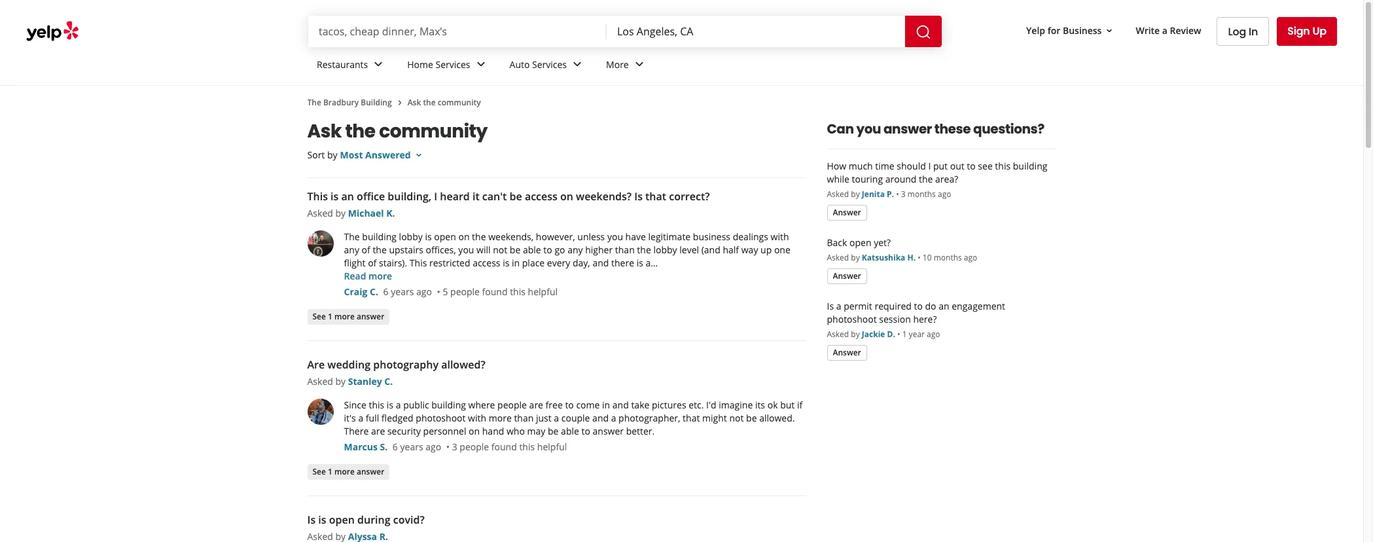 Task type: describe. For each thing, give the bounding box(es) containing it.
by for asked by jenita p.
[[851, 189, 860, 200]]

michael
[[348, 207, 384, 219]]

1 vertical spatial lobby
[[654, 244, 677, 256]]

is left the during
[[318, 513, 326, 527]]

full
[[366, 412, 379, 424]]

answered
[[365, 149, 411, 161]]

more
[[606, 58, 629, 70]]

write
[[1136, 24, 1160, 36]]

the building lobby is open on the weekends, however, unless you have legitimate business dealings with any of the upstairs offices, you will not be able to go any higher than the lobby level (and half way up one flight of stairs).  this restricted access is in place every day, and there is a… read more
[[344, 230, 791, 282]]

time
[[875, 160, 895, 172]]

on inside since this is a public building where people are free to come in and take pictures etc. i'd imagine its ok but if it's a full fledged photoshoot with more than just a couple and a photographer, that might not be allowed. there are security personnel on hand who may be able to answer better.
[[469, 425, 480, 437]]

yet?
[[874, 236, 891, 249]]

area?
[[936, 173, 959, 185]]

its
[[755, 399, 765, 411]]

0 vertical spatial lobby
[[399, 230, 423, 243]]

is left a…
[[637, 257, 643, 269]]

this inside this is an office building, i heard it can't be access on weekends? is that correct? asked by michael k.
[[307, 189, 328, 204]]

ok
[[768, 399, 778, 411]]

and inside the building lobby is open on the weekends, however, unless you have legitimate business dealings with any of the upstairs offices, you will not be able to go any higher than the lobby level (and half way up one flight of stairs).  this restricted access is in place every day, and there is a… read more
[[593, 257, 609, 269]]

business categories element
[[306, 47, 1337, 85]]

than for more
[[514, 412, 534, 424]]

craig c. link
[[344, 285, 378, 298]]

6 years ago for heard
[[383, 285, 432, 298]]

upstairs
[[389, 244, 424, 256]]

services for auto services
[[532, 58, 567, 70]]

see 1 more answer for building,
[[313, 311, 384, 322]]

the up most
[[345, 118, 376, 144]]

answer for how much time should i put out to see this building while touring around the area?
[[833, 207, 861, 218]]

with inside since this is a public building where people are free to come in and take pictures etc. i'd imagine its ok but if it's a full fledged photoshoot with more than just a couple and a photographer, that might not be allowed. there are security personnel on hand who may be able to answer better.
[[468, 412, 486, 424]]

i inside how much time should i put out to see this building while touring around the area?
[[929, 160, 931, 172]]

answer link for how much time should i put out to see this building while touring around the area?
[[827, 205, 867, 221]]

none field find
[[319, 24, 596, 39]]

craig
[[344, 285, 368, 298]]

etc.
[[689, 399, 704, 411]]

legitimate
[[648, 230, 691, 243]]

to inside is a permit required to do an engagement photoshoot session here?
[[914, 300, 923, 312]]

auto
[[510, 58, 530, 70]]

are
[[307, 357, 325, 372]]

most answered
[[340, 149, 411, 161]]

a left photographer,
[[611, 412, 616, 424]]

be inside this is an office building, i heard it can't be access on weekends? is that correct? asked by michael k.
[[510, 189, 522, 204]]

a up fledged
[[396, 399, 401, 411]]

the inside how much time should i put out to see this building while touring around the area?
[[919, 173, 933, 185]]

answer for is a permit required to do an engagement photoshoot session here?
[[833, 347, 861, 358]]

answer down the craig c. 'link'
[[357, 311, 384, 322]]

marcus s.
[[344, 441, 388, 453]]

home services
[[407, 58, 470, 70]]

might
[[702, 412, 727, 424]]

1 for this is an office building, i heard it can't be access on weekends? is that correct?
[[328, 311, 333, 322]]

is for how much time should i put out to see this building while touring around the area?
[[827, 300, 834, 312]]

the right 16 chevron right v2 icon at the left top of page
[[423, 97, 436, 108]]

during
[[357, 513, 391, 527]]

be down just
[[548, 425, 559, 437]]

1 vertical spatial and
[[613, 399, 629, 411]]

3 people found this helpful
[[452, 441, 567, 453]]

pictures
[[652, 399, 686, 411]]

a right the "it's"
[[358, 412, 363, 424]]

in inside the building lobby is open on the weekends, however, unless you have legitimate business dealings with any of the upstairs offices, you will not be able to go any higher than the lobby level (and half way up one flight of stairs).  this restricted access is in place every day, and there is a… read more
[[512, 257, 520, 269]]

photographer,
[[619, 412, 681, 424]]

is a permit required to do an engagement photoshoot session here?
[[827, 300, 1006, 325]]

the up the will
[[472, 230, 486, 243]]

asked inside are wedding photography allowed? asked by stanley c.
[[307, 375, 333, 388]]

ago for is a permit required to do an engagement photoshoot session here?
[[927, 329, 940, 340]]

helpful for c.
[[537, 441, 567, 453]]

public
[[403, 399, 429, 411]]

to inside the building lobby is open on the weekends, however, unless you have legitimate business dealings with any of the upstairs offices, you will not be able to go any higher than the lobby level (and half way up one flight of stairs).  this restricted access is in place every day, and there is a… read more
[[544, 244, 552, 256]]

can
[[827, 120, 854, 138]]

may
[[527, 425, 546, 437]]

answer up should
[[884, 120, 932, 138]]

more inside the building lobby is open on the weekends, however, unless you have legitimate business dealings with any of the upstairs offices, you will not be able to go any higher than the lobby level (and half way up one flight of stairs).  this restricted access is in place every day, and there is a… read more
[[369, 270, 392, 282]]

be inside the building lobby is open on the weekends, however, unless you have legitimate business dealings with any of the upstairs offices, you will not be able to go any higher than the lobby level (and half way up one flight of stairs).  this restricted access is in place every day, and there is a… read more
[[510, 244, 521, 256]]

is up offices,
[[425, 230, 432, 243]]

on inside this is an office building, i heard it can't be access on weekends? is that correct? asked by michael k.
[[560, 189, 573, 204]]

fledged
[[382, 412, 414, 424]]

a inside is a permit required to do an engagement photoshoot session here?
[[836, 300, 842, 312]]

most
[[340, 149, 363, 161]]

1 vertical spatial ask the community
[[307, 118, 488, 144]]

the up a…
[[637, 244, 651, 256]]

sign
[[1288, 24, 1310, 39]]

sort
[[307, 149, 325, 161]]

c. inside are wedding photography allowed? asked by stanley c.
[[384, 375, 393, 388]]

Near text field
[[617, 24, 895, 39]]

that inside this is an office building, i heard it can't be access on weekends? is that correct? asked by michael k.
[[646, 189, 667, 204]]

k.
[[386, 207, 395, 219]]

people for office
[[450, 285, 480, 298]]

log in
[[1228, 24, 1258, 39]]

see 1 more answer link for building,
[[307, 309, 390, 325]]

are wedding photography allowed? asked by stanley c.
[[307, 357, 486, 388]]

this inside since this is a public building where people are free to come in and take pictures etc. i'd imagine its ok but if it's a full fledged photoshoot with more than just a couple and a photographer, that might not be allowed. there are security personnel on hand who may be able to answer better.
[[369, 399, 384, 411]]

katsushika h. link
[[862, 252, 916, 263]]

security
[[387, 425, 421, 437]]

restaurants link
[[306, 47, 397, 85]]

more link
[[596, 47, 658, 85]]

an inside this is an office building, i heard it can't be access on weekends? is that correct? asked by michael k.
[[341, 189, 354, 204]]

i'd
[[706, 399, 717, 411]]

found for it
[[482, 285, 508, 298]]

24 chevron down v2 image for more
[[632, 57, 647, 72]]

s.
[[380, 441, 388, 453]]

than for higher
[[615, 244, 635, 256]]

with inside the building lobby is open on the weekends, however, unless you have legitimate business dealings with any of the upstairs offices, you will not be able to go any higher than the lobby level (and half way up one flight of stairs).  this restricted access is in place every day, and there is a… read more
[[771, 230, 789, 243]]

since
[[344, 399, 367, 411]]

auto services
[[510, 58, 567, 70]]

0 vertical spatial ask the community
[[408, 97, 481, 108]]

unless
[[578, 230, 605, 243]]

building inside how much time should i put out to see this building while touring around the area?
[[1013, 160, 1048, 172]]

see
[[978, 160, 993, 172]]

see 1 more answer for asked
[[313, 466, 384, 477]]

restricted
[[429, 257, 470, 269]]

to inside how much time should i put out to see this building while touring around the area?
[[967, 160, 976, 172]]

building
[[361, 97, 392, 108]]

asked by jackie d.
[[827, 329, 895, 340]]

open inside the building lobby is open on the weekends, however, unless you have legitimate business dealings with any of the upstairs offices, you will not be able to go any higher than the lobby level (and half way up one flight of stairs).  this restricted access is in place every day, and there is a… read more
[[434, 230, 456, 243]]

marcus
[[344, 441, 378, 453]]

2 vertical spatial and
[[593, 412, 609, 424]]

can't
[[482, 189, 507, 204]]

more inside since this is a public building where people are free to come in and take pictures etc. i'd imagine its ok but if it's a full fledged photoshoot with more than just a couple and a photographer, that might not be allowed. there are security personnel on hand who may be able to answer better.
[[489, 412, 512, 424]]

by for asked by katsushika h.
[[851, 252, 860, 263]]

yelp for business
[[1027, 24, 1102, 36]]

answer for back open yet?
[[833, 270, 861, 281]]

building inside the building lobby is open on the weekends, however, unless you have legitimate business dealings with any of the upstairs offices, you will not be able to go any higher than the lobby level (and half way up one flight of stairs).  this restricted access is in place every day, and there is a… read more
[[362, 230, 397, 243]]

6 for heard
[[383, 285, 389, 298]]

but
[[780, 399, 795, 411]]

wedding
[[328, 357, 371, 372]]

0 horizontal spatial open
[[329, 513, 355, 527]]

0 horizontal spatial c.
[[370, 285, 378, 298]]

is down weekends,
[[503, 257, 510, 269]]

more down craig
[[335, 311, 355, 322]]

these
[[935, 120, 971, 138]]

ago left 5
[[416, 285, 432, 298]]

asked for back open yet?
[[827, 252, 849, 263]]

bradbury
[[323, 97, 359, 108]]

write a review link
[[1131, 19, 1207, 42]]

building inside since this is a public building where people are free to come in and take pictures etc. i'd imagine its ok but if it's a full fledged photoshoot with more than just a couple and a photographer, that might not be allowed. there are security personnel on hand who may be able to answer better.
[[432, 399, 466, 411]]

every
[[547, 257, 570, 269]]

access inside this is an office building, i heard it can't be access on weekends? is that correct? asked by michael k.
[[525, 189, 558, 204]]

2 horizontal spatial you
[[857, 120, 881, 138]]

people inside since this is a public building where people are free to come in and take pictures etc. i'd imagine its ok but if it's a full fledged photoshoot with more than just a couple and a photographer, that might not be allowed. there are security personnel on hand who may be able to answer better.
[[498, 399, 527, 411]]

stanley
[[348, 375, 382, 388]]

months for time
[[908, 189, 936, 200]]

around
[[886, 173, 917, 185]]

5
[[443, 285, 448, 298]]

1 vertical spatial community
[[379, 118, 488, 144]]

stairs).
[[379, 257, 407, 269]]

out
[[950, 160, 965, 172]]

this inside the building lobby is open on the weekends, however, unless you have legitimate business dealings with any of the upstairs offices, you will not be able to go any higher than the lobby level (and half way up one flight of stairs).  this restricted access is in place every day, and there is a… read more
[[410, 257, 427, 269]]

take
[[631, 399, 650, 411]]

see 1 more answer link for asked
[[307, 464, 390, 480]]

by inside are wedding photography allowed? asked by stanley c.
[[335, 375, 346, 388]]

to up couple
[[565, 399, 574, 411]]

weekends?
[[576, 189, 632, 204]]

jackie
[[862, 329, 885, 340]]

10
[[923, 252, 932, 263]]

1 for are wedding photography allowed?
[[328, 466, 333, 477]]

up
[[1313, 24, 1327, 39]]

this is an office building, i heard it can't be access on weekends? is that correct? asked by michael k.
[[307, 189, 710, 219]]

who
[[507, 425, 525, 437]]

see for are
[[313, 466, 326, 477]]

answer down marcus s.
[[357, 466, 384, 477]]

should
[[897, 160, 926, 172]]

24 chevron down v2 image for restaurants
[[371, 57, 386, 72]]

this down "place"
[[510, 285, 526, 298]]

that inside since this is a public building where people are free to come in and take pictures etc. i'd imagine its ok but if it's a full fledged photoshoot with more than just a couple and a photographer, that might not be allowed. there are security personnel on hand who may be able to answer better.
[[683, 412, 700, 424]]

an inside is a permit required to do an engagement photoshoot session here?
[[939, 300, 950, 312]]

back
[[827, 236, 847, 249]]



Task type: vqa. For each thing, say whether or not it's contained in the screenshot.
Able within Since this is a public building where people are free to come in and take pictures etc. I'd imagine its ok but if it's a full fledged photoshoot with more than just a couple and a photographer, that might not be allowed. There are security personnel on hand who may be able to answer better.
yes



Task type: locate. For each thing, give the bounding box(es) containing it.
1 vertical spatial is
[[827, 300, 834, 312]]

answer link down asked by jackie d.
[[827, 345, 867, 361]]

0 horizontal spatial you
[[458, 244, 474, 256]]

1 horizontal spatial 6
[[393, 441, 398, 453]]

1 answer link from the top
[[827, 205, 867, 221]]

the
[[423, 97, 436, 108], [345, 118, 376, 144], [919, 173, 933, 185], [472, 230, 486, 243], [373, 244, 387, 256], [637, 244, 651, 256]]

put
[[933, 160, 948, 172]]

lobby down legitimate
[[654, 244, 677, 256]]

24 chevron down v2 image inside restaurants link
[[371, 57, 386, 72]]

building
[[1013, 160, 1048, 172], [362, 230, 397, 243], [432, 399, 466, 411]]

2 any from the left
[[568, 244, 583, 256]]

this up full
[[369, 399, 384, 411]]

1 vertical spatial of
[[368, 257, 377, 269]]

home services link
[[397, 47, 499, 85]]

couple
[[562, 412, 590, 424]]

found
[[482, 285, 508, 298], [492, 441, 517, 453]]

years for heard
[[391, 285, 414, 298]]

2 see 1 more answer from the top
[[313, 466, 384, 477]]

be down weekends,
[[510, 244, 521, 256]]

people down hand
[[460, 441, 489, 453]]

1 vertical spatial see 1 more answer link
[[307, 464, 390, 480]]

any up flight
[[344, 244, 359, 256]]

1 vertical spatial building
[[362, 230, 397, 243]]

1 horizontal spatial an
[[939, 300, 950, 312]]

helpful down "place"
[[528, 285, 558, 298]]

open up offices,
[[434, 230, 456, 243]]

1 vertical spatial 1
[[903, 329, 907, 340]]

is inside is a permit required to do an engagement photoshoot session here?
[[827, 300, 834, 312]]

ago for back open yet?
[[964, 252, 978, 263]]

1 see 1 more answer link from the top
[[307, 309, 390, 325]]

ago right year
[[927, 329, 940, 340]]

0 vertical spatial and
[[593, 257, 609, 269]]

you right the can
[[857, 120, 881, 138]]

read more button
[[344, 270, 392, 283]]

and left take
[[613, 399, 629, 411]]

with up one
[[771, 230, 789, 243]]

answer link for back open yet?
[[827, 268, 867, 284]]

24 chevron down v2 image for auto services
[[570, 57, 585, 72]]

answer
[[833, 207, 861, 218], [833, 270, 861, 281], [833, 347, 861, 358]]

1 none field from the left
[[319, 24, 596, 39]]

of up flight
[[362, 244, 370, 256]]

building down michael k. link
[[362, 230, 397, 243]]

1 horizontal spatial ask
[[408, 97, 421, 108]]

community up 16 chevron down v2 icon in the left of the page
[[379, 118, 488, 144]]

6 right s.
[[393, 441, 398, 453]]

by down back open yet?
[[851, 252, 860, 263]]

found for c.
[[492, 441, 517, 453]]

10 months ago
[[923, 252, 978, 263]]

h.
[[908, 252, 916, 263]]

2 see 1 more answer link from the top
[[307, 464, 390, 480]]

the for the bradbury building
[[307, 97, 321, 108]]

is
[[635, 189, 643, 204], [827, 300, 834, 312], [307, 513, 316, 527]]

1 vertical spatial the
[[344, 230, 360, 243]]

weekends,
[[488, 230, 534, 243]]

6 down read more dropdown button
[[383, 285, 389, 298]]

1 vertical spatial see
[[313, 466, 326, 477]]

is inside since this is a public building where people are free to come in and take pictures etc. i'd imagine its ok but if it's a full fledged photoshoot with more than just a couple and a photographer, that might not be allowed. there are security personnel on hand who may be able to answer better.
[[387, 399, 394, 411]]

3 for 3 people found this helpful
[[452, 441, 457, 453]]

16 chevron down v2 image
[[1105, 25, 1115, 36]]

the bradbury building link
[[307, 97, 392, 108]]

jenita
[[862, 189, 885, 200]]

answer link for is a permit required to do an engagement photoshoot session here?
[[827, 345, 867, 361]]

1 horizontal spatial photoshoot
[[827, 313, 877, 325]]

is for this is an office building, i heard it can't be access on weekends? is that correct?
[[307, 513, 316, 527]]

2 answer link from the top
[[827, 268, 867, 284]]

ask up sort by
[[307, 118, 342, 144]]

0 horizontal spatial an
[[341, 189, 354, 204]]

1 horizontal spatial are
[[529, 399, 543, 411]]

any up day,
[[568, 244, 583, 256]]

0 horizontal spatial able
[[523, 244, 541, 256]]

personnel
[[423, 425, 466, 437]]

0 vertical spatial 6 years ago
[[383, 285, 432, 298]]

0 vertical spatial 6
[[383, 285, 389, 298]]

since this is a public building where people are free to come in and take pictures etc. i'd imagine its ok but if it's a full fledged photoshoot with more than just a couple and a photographer, that might not be allowed. there are security personnel on hand who may be able to answer better.
[[344, 399, 803, 437]]

0 vertical spatial people
[[450, 285, 480, 298]]

2 vertical spatial answer
[[833, 347, 861, 358]]

0 vertical spatial i
[[929, 160, 931, 172]]

how much time should i put out to see this building while touring around the area?
[[827, 160, 1048, 185]]

by inside this is an office building, i heard it can't be access on weekends? is that correct? asked by michael k.
[[335, 207, 346, 219]]

day,
[[573, 257, 590, 269]]

1 horizontal spatial none field
[[617, 24, 895, 39]]

by for sort by
[[327, 149, 338, 161]]

with down where
[[468, 412, 486, 424]]

see 1 more answer link down craig
[[307, 309, 390, 325]]

can you answer these questions?
[[827, 120, 1045, 138]]

2 answer from the top
[[833, 270, 861, 281]]

found down hand
[[492, 441, 517, 453]]

flight
[[344, 257, 366, 269]]

building down questions?
[[1013, 160, 1048, 172]]

services for home services
[[436, 58, 470, 70]]

is right weekends?
[[635, 189, 643, 204]]

a
[[1163, 24, 1168, 36], [836, 300, 842, 312], [396, 399, 401, 411], [358, 412, 363, 424], [554, 412, 559, 424], [611, 412, 616, 424]]

not inside the building lobby is open on the weekends, however, unless you have legitimate business dealings with any of the upstairs offices, you will not be able to go any higher than the lobby level (and half way up one flight of stairs).  this restricted access is in place every day, and there is a… read more
[[493, 244, 508, 256]]

by left jenita
[[851, 189, 860, 200]]

home
[[407, 58, 433, 70]]

ago down area?
[[938, 189, 952, 200]]

by right sort
[[327, 149, 338, 161]]

0 horizontal spatial in
[[512, 257, 520, 269]]

open up asked by katsushika h. on the right of page
[[850, 236, 872, 249]]

than inside the building lobby is open on the weekends, however, unless you have legitimate business dealings with any of the upstairs offices, you will not be able to go any higher than the lobby level (and half way up one flight of stairs).  this restricted access is in place every day, and there is a… read more
[[615, 244, 635, 256]]

business
[[693, 230, 731, 243]]

an left office
[[341, 189, 354, 204]]

come
[[576, 399, 600, 411]]

answer
[[884, 120, 932, 138], [357, 311, 384, 322], [593, 425, 624, 437], [357, 466, 384, 477]]

0 horizontal spatial photoshoot
[[416, 412, 466, 424]]

allowed.
[[759, 412, 795, 424]]

an right 'do'
[[939, 300, 950, 312]]

katsushika
[[862, 252, 906, 263]]

24 chevron down v2 image for home services
[[473, 57, 489, 72]]

see for this
[[313, 311, 326, 322]]

ago down personnel
[[426, 441, 441, 453]]

2 vertical spatial you
[[458, 244, 474, 256]]

0 horizontal spatial the
[[307, 97, 321, 108]]

helpful for it
[[528, 285, 558, 298]]

24 chevron down v2 image
[[371, 57, 386, 72], [473, 57, 489, 72], [570, 57, 585, 72], [632, 57, 647, 72]]

asked down the while
[[827, 189, 849, 200]]

michael k. link
[[348, 207, 395, 219]]

years down the security
[[400, 441, 423, 453]]

i inside this is an office building, i heard it can't be access on weekends? is that correct? asked by michael k.
[[434, 189, 437, 204]]

1 vertical spatial access
[[473, 257, 500, 269]]

2 24 chevron down v2 image from the left
[[473, 57, 489, 72]]

you left the have
[[607, 230, 623, 243]]

more down stairs).
[[369, 270, 392, 282]]

1 vertical spatial than
[[514, 412, 534, 424]]

however,
[[536, 230, 575, 243]]

24 chevron down v2 image inside home services link
[[473, 57, 489, 72]]

2 horizontal spatial building
[[1013, 160, 1048, 172]]

the for the building lobby is open on the weekends, however, unless you have legitimate business dealings with any of the upstairs offices, you will not be able to go any higher than the lobby level (and half way up one flight of stairs).  this restricted access is in place every day, and there is a… read more
[[344, 230, 360, 243]]

0 horizontal spatial this
[[307, 189, 328, 204]]

0 vertical spatial ask
[[408, 97, 421, 108]]

1 vertical spatial with
[[468, 412, 486, 424]]

0 horizontal spatial are
[[371, 425, 385, 437]]

1 vertical spatial found
[[492, 441, 517, 453]]

1 24 chevron down v2 image from the left
[[371, 57, 386, 72]]

3 answer from the top
[[833, 347, 861, 358]]

0 vertical spatial building
[[1013, 160, 1048, 172]]

24 chevron down v2 image right more
[[632, 57, 647, 72]]

one
[[774, 244, 791, 256]]

higher
[[585, 244, 613, 256]]

it's
[[344, 412, 356, 424]]

0 vertical spatial than
[[615, 244, 635, 256]]

0 horizontal spatial any
[[344, 244, 359, 256]]

access inside the building lobby is open on the weekends, however, unless you have legitimate business dealings with any of the upstairs offices, you will not be able to go any higher than the lobby level (and half way up one flight of stairs).  this restricted access is in place every day, and there is a… read more
[[473, 257, 500, 269]]

asked inside this is an office building, i heard it can't be access on weekends? is that correct? asked by michael k.
[[307, 207, 333, 219]]

people right 5
[[450, 285, 480, 298]]

2 services from the left
[[532, 58, 567, 70]]

and down "come"
[[593, 412, 609, 424]]

offices,
[[426, 244, 456, 256]]

6 for stanley
[[393, 441, 398, 453]]

None search field
[[308, 16, 945, 47]]

0 vertical spatial of
[[362, 244, 370, 256]]

than up who
[[514, 412, 534, 424]]

1 vertical spatial in
[[602, 399, 610, 411]]

d.
[[887, 329, 895, 340]]

is left office
[[331, 189, 339, 204]]

0 vertical spatial the
[[307, 97, 321, 108]]

24 chevron down v2 image inside the auto services link
[[570, 57, 585, 72]]

1 vertical spatial you
[[607, 230, 623, 243]]

services right auto
[[532, 58, 567, 70]]

place
[[522, 257, 545, 269]]

that left correct? on the top of the page
[[646, 189, 667, 204]]

0 vertical spatial with
[[771, 230, 789, 243]]

is inside this is an office building, i heard it can't be access on weekends? is that correct? asked by michael k.
[[635, 189, 643, 204]]

2 vertical spatial people
[[460, 441, 489, 453]]

access up however,
[[525, 189, 558, 204]]

none field near
[[617, 24, 895, 39]]

photoshoot inside is a permit required to do an engagement photoshoot session here?
[[827, 313, 877, 325]]

are down full
[[371, 425, 385, 437]]

0 vertical spatial helpful
[[528, 285, 558, 298]]

jenita p. link
[[862, 189, 894, 200]]

1 horizontal spatial c.
[[384, 375, 393, 388]]

6 years ago for stanley
[[393, 441, 441, 453]]

1 horizontal spatial with
[[771, 230, 789, 243]]

to down couple
[[582, 425, 590, 437]]

the inside the building lobby is open on the weekends, however, unless you have legitimate business dealings with any of the upstairs offices, you will not be able to go any higher than the lobby level (and half way up one flight of stairs).  this restricted access is in place every day, and there is a… read more
[[344, 230, 360, 243]]

a right just
[[554, 412, 559, 424]]

1 vertical spatial answer link
[[827, 268, 867, 284]]

on left weekends?
[[560, 189, 573, 204]]

2 none field from the left
[[617, 24, 895, 39]]

photoshoot up personnel
[[416, 412, 466, 424]]

answer left the better.
[[593, 425, 624, 437]]

0 vertical spatial c.
[[370, 285, 378, 298]]

1 see 1 more answer from the top
[[313, 311, 384, 322]]

months for yet?
[[934, 252, 962, 263]]

answer inside since this is a public building where people are free to come in and take pictures etc. i'd imagine its ok but if it's a full fledged photoshoot with more than just a couple and a photographer, that might not be allowed. there are security personnel on hand who may be able to answer better.
[[593, 425, 624, 437]]

than inside since this is a public building where people are free to come in and take pictures etc. i'd imagine its ok but if it's a full fledged photoshoot with more than just a couple and a photographer, that might not be allowed. there are security personnel on hand who may be able to answer better.
[[514, 412, 534, 424]]

0 vertical spatial see 1 more answer link
[[307, 309, 390, 325]]

1 horizontal spatial any
[[568, 244, 583, 256]]

1 horizontal spatial building
[[432, 399, 466, 411]]

years down stairs).
[[391, 285, 414, 298]]

years
[[391, 285, 414, 298], [400, 441, 423, 453]]

0 vertical spatial see
[[313, 311, 326, 322]]

1 services from the left
[[436, 58, 470, 70]]

jackie d. link
[[862, 329, 895, 340]]

1 see from the top
[[313, 311, 326, 322]]

hand
[[482, 425, 504, 437]]

with
[[771, 230, 789, 243], [468, 412, 486, 424]]

0 horizontal spatial 6
[[383, 285, 389, 298]]

this down upstairs
[[410, 257, 427, 269]]

asked by jenita p.
[[827, 189, 894, 200]]

1 horizontal spatial than
[[615, 244, 635, 256]]

0 horizontal spatial 3
[[452, 441, 457, 453]]

1 vertical spatial 3
[[452, 441, 457, 453]]

1 horizontal spatial open
[[434, 230, 456, 243]]

see 1 more answer link down marcus
[[307, 464, 390, 480]]

i left heard
[[434, 189, 437, 204]]

and down higher
[[593, 257, 609, 269]]

this down the may
[[519, 441, 535, 453]]

here?
[[914, 313, 937, 325]]

search image
[[916, 24, 932, 40]]

people for allowed?
[[460, 441, 489, 453]]

answer down asked by jackie d.
[[833, 347, 861, 358]]

c. right stanley
[[384, 375, 393, 388]]

more
[[369, 270, 392, 282], [335, 311, 355, 322], [489, 412, 512, 424], [335, 466, 355, 477]]

a…
[[646, 257, 658, 269]]

by left jackie
[[851, 329, 860, 340]]

2 horizontal spatial open
[[850, 236, 872, 249]]

is up fledged
[[387, 399, 394, 411]]

you
[[857, 120, 881, 138], [607, 230, 623, 243], [458, 244, 474, 256]]

1 horizontal spatial able
[[561, 425, 579, 437]]

lobby
[[399, 230, 423, 243], [654, 244, 677, 256]]

asked for is a permit required to do an engagement photoshoot session here?
[[827, 329, 849, 340]]

this inside how much time should i put out to see this building while touring around the area?
[[995, 160, 1011, 172]]

not inside since this is a public building where people are free to come in and take pictures etc. i'd imagine its ok but if it's a full fledged photoshoot with more than just a couple and a photographer, that might not be allowed. there are security personnel on hand who may be able to answer better.
[[730, 412, 744, 424]]

1 vertical spatial years
[[400, 441, 423, 453]]

in left "place"
[[512, 257, 520, 269]]

is inside this is an office building, i heard it can't be access on weekends? is that correct? asked by michael k.
[[331, 189, 339, 204]]

3 24 chevron down v2 image from the left
[[570, 57, 585, 72]]

are
[[529, 399, 543, 411], [371, 425, 385, 437]]

ask the community
[[408, 97, 481, 108], [307, 118, 488, 144]]

half
[[723, 244, 739, 256]]

ago for how much time should i put out to see this building while touring around the area?
[[938, 189, 952, 200]]

dealings
[[733, 230, 769, 243]]

see 1 more answer down marcus
[[313, 466, 384, 477]]

2 vertical spatial answer link
[[827, 345, 867, 361]]

0 horizontal spatial i
[[434, 189, 437, 204]]

ago right the 10
[[964, 252, 978, 263]]

in right "come"
[[602, 399, 610, 411]]

on up 'restricted' on the left
[[459, 230, 470, 243]]

see
[[313, 311, 326, 322], [313, 466, 326, 477]]

and
[[593, 257, 609, 269], [613, 399, 629, 411], [593, 412, 609, 424]]

in inside since this is a public building where people are free to come in and take pictures etc. i'd imagine its ok but if it's a full fledged photoshoot with more than just a couple and a photographer, that might not be allowed. there are security personnel on hand who may be able to answer better.
[[602, 399, 610, 411]]

16 chevron down v2 image
[[414, 150, 424, 160]]

answer link down asked by katsushika h. on the right of page
[[827, 268, 867, 284]]

0 vertical spatial are
[[529, 399, 543, 411]]

photoshoot inside since this is a public building where people are free to come in and take pictures etc. i'd imagine its ok but if it's a full fledged photoshoot with more than just a couple and a photographer, that might not be allowed. there are security personnel on hand who may be able to answer better.
[[416, 412, 466, 424]]

1 horizontal spatial in
[[602, 399, 610, 411]]

allowed?
[[441, 357, 486, 372]]

not right the will
[[493, 244, 508, 256]]

asked down are
[[307, 375, 333, 388]]

services right home at the top of page
[[436, 58, 470, 70]]

review
[[1170, 24, 1202, 36]]

3 answer link from the top
[[827, 345, 867, 361]]

to left go
[[544, 244, 552, 256]]

2 vertical spatial building
[[432, 399, 466, 411]]

0 horizontal spatial with
[[468, 412, 486, 424]]

more down marcus
[[335, 466, 355, 477]]

3 for 3 months ago
[[901, 189, 906, 200]]

if
[[797, 399, 803, 411]]

1 any from the left
[[344, 244, 359, 256]]

1 vertical spatial months
[[934, 252, 962, 263]]

3
[[901, 189, 906, 200], [452, 441, 457, 453]]

write a review
[[1136, 24, 1202, 36]]

1 horizontal spatial you
[[607, 230, 623, 243]]

people up who
[[498, 399, 527, 411]]

while
[[827, 173, 850, 185]]

any
[[344, 244, 359, 256], [568, 244, 583, 256]]

on
[[560, 189, 573, 204], [459, 230, 470, 243], [469, 425, 480, 437]]

0 vertical spatial an
[[341, 189, 354, 204]]

is left permit at the bottom of page
[[827, 300, 834, 312]]

6 years ago down the security
[[393, 441, 441, 453]]

1 horizontal spatial the
[[344, 230, 360, 243]]

0 vertical spatial community
[[438, 97, 481, 108]]

0 horizontal spatial not
[[493, 244, 508, 256]]

photoshoot down permit at the bottom of page
[[827, 313, 877, 325]]

24 chevron down v2 image right restaurants
[[371, 57, 386, 72]]

2 vertical spatial 1
[[328, 466, 333, 477]]

the up stairs).
[[373, 244, 387, 256]]

16 chevron right v2 image
[[395, 97, 405, 108]]

1 vertical spatial not
[[730, 412, 744, 424]]

0 vertical spatial access
[[525, 189, 558, 204]]

months down around
[[908, 189, 936, 200]]

1 horizontal spatial 3
[[901, 189, 906, 200]]

1 vertical spatial 6
[[393, 441, 398, 453]]

to right out
[[967, 160, 976, 172]]

3 down personnel
[[452, 441, 457, 453]]

open left the during
[[329, 513, 355, 527]]

0 vertical spatial 3
[[901, 189, 906, 200]]

be down its
[[746, 412, 757, 424]]

4 24 chevron down v2 image from the left
[[632, 57, 647, 72]]

asked left michael
[[307, 207, 333, 219]]

0 horizontal spatial none field
[[319, 24, 596, 39]]

community
[[438, 97, 481, 108], [379, 118, 488, 144]]

Find text field
[[319, 24, 596, 39]]

1 vertical spatial photoshoot
[[416, 412, 466, 424]]

1 vertical spatial that
[[683, 412, 700, 424]]

24 chevron down v2 image inside more link
[[632, 57, 647, 72]]

0 horizontal spatial than
[[514, 412, 534, 424]]

years for stanley
[[400, 441, 423, 453]]

1 horizontal spatial services
[[532, 58, 567, 70]]

by for asked by jackie d.
[[851, 329, 860, 340]]

required
[[875, 300, 912, 312]]

1 answer from the top
[[833, 207, 861, 218]]

access down the will
[[473, 257, 500, 269]]

session
[[879, 313, 911, 325]]

0 horizontal spatial ask
[[307, 118, 342, 144]]

found down the will
[[482, 285, 508, 298]]

be
[[510, 189, 522, 204], [510, 244, 521, 256], [746, 412, 757, 424], [548, 425, 559, 437]]

see 1 more answer
[[313, 311, 384, 322], [313, 466, 384, 477]]

1 vertical spatial 6 years ago
[[393, 441, 441, 453]]

year
[[909, 329, 925, 340]]

a left permit at the bottom of page
[[836, 300, 842, 312]]

on inside the building lobby is open on the weekends, however, unless you have legitimate business dealings with any of the upstairs offices, you will not be able to go any higher than the lobby level (and half way up one flight of stairs).  this restricted access is in place every day, and there is a… read more
[[459, 230, 470, 243]]

2 see from the top
[[313, 466, 326, 477]]

asked for how much time should i put out to see this building while touring around the area?
[[827, 189, 849, 200]]

by
[[327, 149, 338, 161], [851, 189, 860, 200], [335, 207, 346, 219], [851, 252, 860, 263], [851, 329, 860, 340], [335, 375, 346, 388]]

None field
[[319, 24, 596, 39], [617, 24, 895, 39]]

6
[[383, 285, 389, 298], [393, 441, 398, 453]]

1 vertical spatial are
[[371, 425, 385, 437]]

0 vertical spatial in
[[512, 257, 520, 269]]

you left the will
[[458, 244, 474, 256]]

yelp for business button
[[1021, 19, 1120, 42]]

for
[[1048, 24, 1061, 36]]

0 horizontal spatial services
[[436, 58, 470, 70]]

0 vertical spatial this
[[307, 189, 328, 204]]

1 vertical spatial see 1 more answer
[[313, 466, 384, 477]]

0 vertical spatial that
[[646, 189, 667, 204]]

answer down asked by jenita p.
[[833, 207, 861, 218]]

services
[[436, 58, 470, 70], [532, 58, 567, 70]]

by left michael
[[335, 207, 346, 219]]

log in link
[[1217, 17, 1270, 46]]

able inside the building lobby is open on the weekends, however, unless you have legitimate business dealings with any of the upstairs offices, you will not be able to go any higher than the lobby level (and half way up one flight of stairs).  this restricted access is in place every day, and there is a… read more
[[523, 244, 541, 256]]

a inside write a review link
[[1163, 24, 1168, 36]]

able inside since this is a public building where people are free to come in and take pictures etc. i'd imagine its ok but if it's a full fledged photoshoot with more than just a couple and a photographer, that might not be allowed. there are security personnel on hand who may be able to answer better.
[[561, 425, 579, 437]]

0 horizontal spatial lobby
[[399, 230, 423, 243]]

is left the during
[[307, 513, 316, 527]]

way
[[742, 244, 758, 256]]

there
[[611, 257, 634, 269]]

1 vertical spatial this
[[410, 257, 427, 269]]

p.
[[887, 189, 894, 200]]

not down imagine at the bottom right of page
[[730, 412, 744, 424]]



